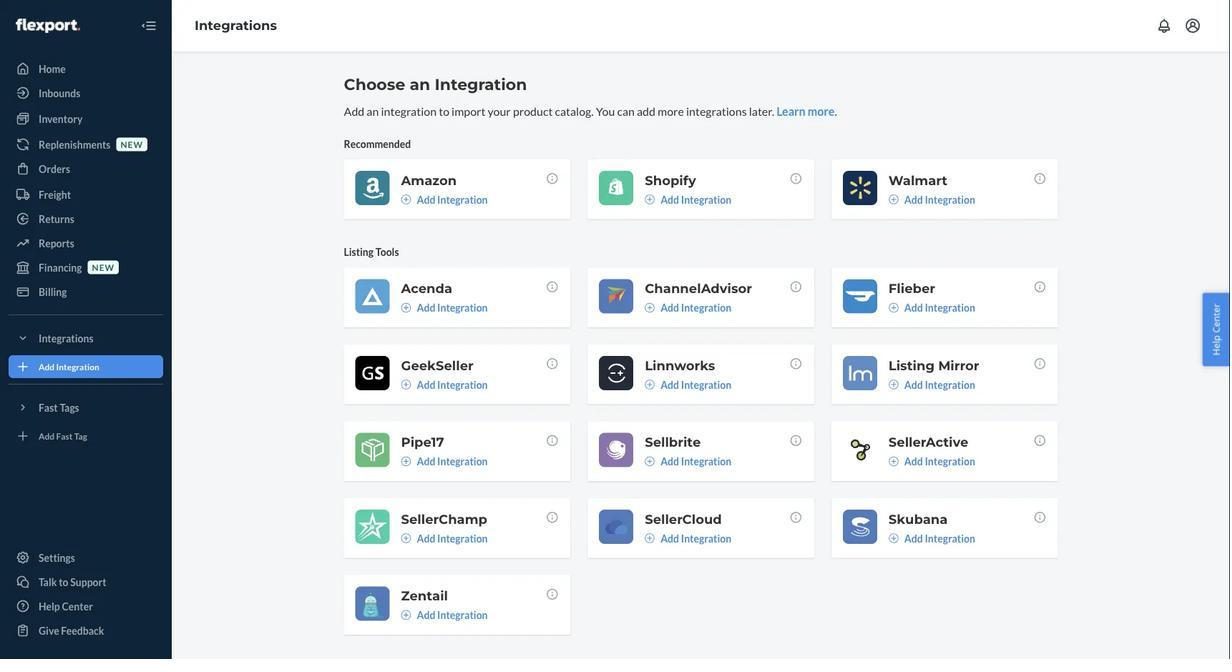 Task type: vqa. For each thing, say whether or not it's contained in the screenshot.
'TICKETS'
no



Task type: locate. For each thing, give the bounding box(es) containing it.
add down listing mirror
[[905, 379, 923, 391]]

returns
[[39, 213, 74, 225]]

add integration down the geekseller
[[417, 379, 488, 391]]

0 vertical spatial help center
[[1210, 304, 1223, 356]]

home link
[[9, 57, 163, 80]]

plus circle image
[[401, 195, 411, 205], [889, 195, 899, 205], [889, 303, 899, 313], [401, 380, 411, 390], [401, 457, 411, 467], [645, 457, 655, 467], [401, 534, 411, 544], [645, 534, 655, 544], [889, 534, 899, 544], [401, 611, 411, 621]]

add integration link down flieber at the top right
[[889, 301, 976, 315]]

add integration link for shopify
[[645, 192, 732, 207]]

0 horizontal spatial help center
[[39, 601, 93, 613]]

fast
[[39, 402, 58, 414], [56, 431, 73, 442]]

add down the acenda
[[417, 302, 435, 314]]

1 horizontal spatial help center
[[1210, 304, 1223, 356]]

add down shopify on the right top of page
[[661, 194, 679, 206]]

add down the geekseller
[[417, 379, 435, 391]]

plus circle image down flieber at the top right
[[889, 303, 899, 313]]

integration down 'sellerchamp'
[[437, 533, 488, 545]]

integration down linnworks
[[681, 379, 732, 391]]

plus circle image
[[645, 195, 655, 205], [401, 303, 411, 313], [645, 303, 655, 313], [645, 380, 655, 390], [889, 380, 899, 390], [889, 457, 899, 467]]

open account menu image
[[1185, 17, 1202, 34]]

add integration down shopify on the right top of page
[[661, 194, 732, 206]]

1 horizontal spatial center
[[1210, 304, 1223, 333]]

integration for amazon
[[437, 194, 488, 206]]

sellbrite
[[645, 435, 701, 450]]

channeladvisor
[[645, 281, 752, 297]]

add for shopify
[[661, 194, 679, 206]]

add integration down sellercloud
[[661, 533, 732, 545]]

you
[[596, 104, 615, 118]]

plus circle image down zentail
[[401, 611, 411, 621]]

integrations link
[[195, 18, 277, 33]]

add integration link down selleractive
[[889, 455, 976, 469]]

integration for listing mirror
[[925, 379, 976, 391]]

plus circle image down listing mirror
[[889, 380, 899, 390]]

add integration link for skubana
[[889, 532, 976, 546]]

plus circle image down channeladvisor
[[645, 303, 655, 313]]

add integration link down pipe17
[[401, 455, 488, 469]]

plus circle image for acenda
[[401, 303, 411, 313]]

0 horizontal spatial center
[[62, 601, 93, 613]]

integration for sellercloud
[[681, 533, 732, 545]]

integration for skubana
[[925, 533, 976, 545]]

add integration down 'sellerchamp'
[[417, 533, 488, 545]]

0 horizontal spatial new
[[92, 262, 115, 273]]

add for listing mirror
[[905, 379, 923, 391]]

add down sellbrite
[[661, 456, 679, 468]]

integration down sellercloud
[[681, 533, 732, 545]]

1 vertical spatial fast
[[56, 431, 73, 442]]

more right add
[[658, 104, 684, 118]]

add integration link for geekseller
[[401, 378, 488, 392]]

plus circle image for pipe17
[[401, 457, 411, 467]]

add fast tag
[[39, 431, 87, 442]]

0 vertical spatial new
[[121, 139, 143, 150]]

plus circle image down pipe17
[[401, 457, 411, 467]]

plus circle image for amazon
[[401, 195, 411, 205]]

add integration link
[[401, 192, 488, 207], [645, 192, 732, 207], [889, 192, 976, 207], [401, 301, 488, 315], [645, 301, 732, 315], [889, 301, 976, 315], [9, 356, 163, 379], [401, 378, 488, 392], [645, 378, 732, 392], [889, 378, 976, 392], [401, 455, 488, 469], [645, 455, 732, 469], [889, 455, 976, 469], [401, 532, 488, 546], [645, 532, 732, 546], [889, 532, 976, 546], [401, 609, 488, 623]]

add integration link down listing mirror
[[889, 378, 976, 392]]

integration
[[435, 75, 527, 94], [437, 194, 488, 206], [681, 194, 732, 206], [925, 194, 976, 206], [437, 302, 488, 314], [681, 302, 732, 314], [925, 302, 976, 314], [56, 362, 99, 372], [437, 379, 488, 391], [681, 379, 732, 391], [925, 379, 976, 391], [437, 456, 488, 468], [681, 456, 732, 468], [925, 456, 976, 468], [437, 533, 488, 545], [681, 533, 732, 545], [925, 533, 976, 545], [437, 610, 488, 622]]

add down channeladvisor
[[661, 302, 679, 314]]

add integration link down 'sellerchamp'
[[401, 532, 488, 546]]

add for sellerchamp
[[417, 533, 435, 545]]

add integration link down sellbrite
[[645, 455, 732, 469]]

plus circle image for geekseller
[[401, 380, 411, 390]]

integration for sellbrite
[[681, 456, 732, 468]]

plus circle image down shopify on the right top of page
[[645, 195, 655, 205]]

add an integration to import your product catalog. you can add more integrations later. learn more .
[[344, 104, 837, 118]]

add down pipe17
[[417, 456, 435, 468]]

an
[[410, 75, 430, 94], [367, 104, 379, 118]]

reports
[[39, 237, 74, 249]]

add integration down selleractive
[[905, 456, 976, 468]]

0 horizontal spatial listing
[[344, 246, 374, 258]]

plus circle image down 'sellerchamp'
[[401, 534, 411, 544]]

0 horizontal spatial more
[[658, 104, 684, 118]]

add down linnworks
[[661, 379, 679, 391]]

add integration for pipe17
[[417, 456, 488, 468]]

open notifications image
[[1156, 17, 1173, 34]]

add integration for sellerchamp
[[417, 533, 488, 545]]

learn more button
[[777, 103, 835, 119]]

walmart
[[889, 172, 948, 188]]

plus circle image down the geekseller
[[401, 380, 411, 390]]

help
[[1210, 336, 1223, 356], [39, 601, 60, 613]]

1 vertical spatial to
[[59, 577, 68, 589]]

plus circle image down walmart
[[889, 195, 899, 205]]

fast left 'tag'
[[56, 431, 73, 442]]

fast left tags
[[39, 402, 58, 414]]

add integration down listing mirror
[[905, 379, 976, 391]]

tags
[[60, 402, 79, 414]]

replenishments
[[39, 139, 111, 151]]

1 horizontal spatial an
[[410, 75, 430, 94]]

your
[[488, 104, 511, 118]]

home
[[39, 63, 66, 75]]

add integration down pipe17
[[417, 456, 488, 468]]

listing left mirror
[[889, 358, 935, 374]]

add integration
[[417, 194, 488, 206], [661, 194, 732, 206], [905, 194, 976, 206], [417, 302, 488, 314], [661, 302, 732, 314], [905, 302, 976, 314], [39, 362, 99, 372], [417, 379, 488, 391], [661, 379, 732, 391], [905, 379, 976, 391], [417, 456, 488, 468], [661, 456, 732, 468], [905, 456, 976, 468], [417, 533, 488, 545], [661, 533, 732, 545], [905, 533, 976, 545], [417, 610, 488, 622]]

add integration link down sellercloud
[[645, 532, 732, 546]]

add integration link down zentail
[[401, 609, 488, 623]]

plus circle image down selleractive
[[889, 457, 899, 467]]

tag
[[74, 431, 87, 442]]

0 vertical spatial center
[[1210, 304, 1223, 333]]

add integration link down walmart
[[889, 192, 976, 207]]

0 vertical spatial integrations
[[195, 18, 277, 33]]

add integration link down amazon
[[401, 192, 488, 207]]

plus circle image down sellbrite
[[645, 457, 655, 467]]

integrations
[[686, 104, 747, 118]]

integration down channeladvisor
[[681, 302, 732, 314]]

add for sellbrite
[[661, 456, 679, 468]]

0 horizontal spatial help
[[39, 601, 60, 613]]

amazon
[[401, 172, 457, 188]]

integration down the acenda
[[437, 302, 488, 314]]

to inside button
[[59, 577, 68, 589]]

add integration for flieber
[[905, 302, 976, 314]]

integration down amazon
[[437, 194, 488, 206]]

an down choose
[[367, 104, 379, 118]]

add down fast tags
[[39, 431, 55, 442]]

an up integration
[[410, 75, 430, 94]]

integration down skubana at the bottom right of the page
[[925, 533, 976, 545]]

plus circle image down linnworks
[[645, 380, 655, 390]]

add down selleractive
[[905, 456, 923, 468]]

integration down selleractive
[[925, 456, 976, 468]]

add integration link down integrations dropdown button
[[9, 356, 163, 379]]

add integration link for pipe17
[[401, 455, 488, 469]]

add down skubana at the bottom right of the page
[[905, 533, 923, 545]]

add integration link down linnworks
[[645, 378, 732, 392]]

add integration for sellercloud
[[661, 533, 732, 545]]

add fast tag link
[[9, 425, 163, 448]]

choose an integration
[[344, 75, 527, 94]]

help center link
[[9, 596, 163, 618]]

add integration link for flieber
[[889, 301, 976, 315]]

add integration for skubana
[[905, 533, 976, 545]]

plus circle image for zentail
[[401, 611, 411, 621]]

new for replenishments
[[121, 139, 143, 150]]

0 vertical spatial help
[[1210, 336, 1223, 356]]

add integration link down shopify on the right top of page
[[645, 192, 732, 207]]

add
[[637, 104, 656, 118]]

add integration link for selleractive
[[889, 455, 976, 469]]

talk
[[39, 577, 57, 589]]

settings link
[[9, 547, 163, 570]]

plus circle image for listing mirror
[[889, 380, 899, 390]]

add down amazon
[[417, 194, 435, 206]]

1 horizontal spatial more
[[808, 104, 835, 118]]

add integration down linnworks
[[661, 379, 732, 391]]

integration down sellbrite
[[681, 456, 732, 468]]

integration for geekseller
[[437, 379, 488, 391]]

add up fast tags
[[39, 362, 55, 372]]

listing
[[344, 246, 374, 258], [889, 358, 935, 374]]

add down 'sellerchamp'
[[417, 533, 435, 545]]

1 vertical spatial an
[[367, 104, 379, 118]]

add integration link for sellercloud
[[645, 532, 732, 546]]

help center
[[1210, 304, 1223, 356], [39, 601, 93, 613]]

new down reports link
[[92, 262, 115, 273]]

0 horizontal spatial an
[[367, 104, 379, 118]]

mirror
[[938, 358, 980, 374]]

integrations
[[195, 18, 277, 33], [39, 332, 93, 345]]

more right the learn
[[808, 104, 835, 118]]

1 horizontal spatial listing
[[889, 358, 935, 374]]

plus circle image down skubana at the bottom right of the page
[[889, 534, 899, 544]]

add integration down channeladvisor
[[661, 302, 732, 314]]

inbounds link
[[9, 82, 163, 105]]

later.
[[749, 104, 775, 118]]

orders link
[[9, 157, 163, 180]]

add down sellercloud
[[661, 533, 679, 545]]

0 vertical spatial to
[[439, 104, 450, 118]]

add for linnworks
[[661, 379, 679, 391]]

add integration link down the acenda
[[401, 301, 488, 315]]

integration down zentail
[[437, 610, 488, 622]]

0 vertical spatial fast
[[39, 402, 58, 414]]

1 horizontal spatial new
[[121, 139, 143, 150]]

add integration down the acenda
[[417, 302, 488, 314]]

add down zentail
[[417, 610, 435, 622]]

add integration down zentail
[[417, 610, 488, 622]]

plus circle image down amazon
[[401, 195, 411, 205]]

add integration down walmart
[[905, 194, 976, 206]]

talk to support button
[[9, 571, 163, 594]]

add down walmart
[[905, 194, 923, 206]]

acenda
[[401, 281, 452, 297]]

0 vertical spatial listing
[[344, 246, 374, 258]]

catalog.
[[555, 104, 594, 118]]

1 horizontal spatial to
[[439, 104, 450, 118]]

choose
[[344, 75, 405, 94]]

0 vertical spatial an
[[410, 75, 430, 94]]

add integration down sellbrite
[[661, 456, 732, 468]]

plus circle image down the acenda
[[401, 303, 411, 313]]

add for amazon
[[417, 194, 435, 206]]

add integration down skubana at the bottom right of the page
[[905, 533, 976, 545]]

support
[[70, 577, 106, 589]]

add integration down flieber at the top right
[[905, 302, 976, 314]]

add integration link down channeladvisor
[[645, 301, 732, 315]]

can
[[617, 104, 635, 118]]

1 vertical spatial new
[[92, 262, 115, 273]]

integration for zentail
[[437, 610, 488, 622]]

add integration link down the geekseller
[[401, 378, 488, 392]]

1 vertical spatial integrations
[[39, 332, 93, 345]]

flieber
[[889, 281, 936, 297]]

listing for listing tools
[[344, 246, 374, 258]]

add
[[344, 104, 365, 118], [417, 194, 435, 206], [661, 194, 679, 206], [905, 194, 923, 206], [417, 302, 435, 314], [661, 302, 679, 314], [905, 302, 923, 314], [39, 362, 55, 372], [417, 379, 435, 391], [661, 379, 679, 391], [905, 379, 923, 391], [39, 431, 55, 442], [417, 456, 435, 468], [661, 456, 679, 468], [905, 456, 923, 468], [417, 533, 435, 545], [661, 533, 679, 545], [905, 533, 923, 545], [417, 610, 435, 622]]

0 horizontal spatial integrations
[[39, 332, 93, 345]]

to right talk at the bottom
[[59, 577, 68, 589]]

add integration down amazon
[[417, 194, 488, 206]]

integration down flieber at the top right
[[925, 302, 976, 314]]

integration for selleractive
[[925, 456, 976, 468]]

add integration link down skubana at the bottom right of the page
[[889, 532, 976, 546]]

.
[[835, 104, 837, 118]]

add for selleractive
[[905, 456, 923, 468]]

1 horizontal spatial help
[[1210, 336, 1223, 356]]

add for flieber
[[905, 302, 923, 314]]

center
[[1210, 304, 1223, 333], [62, 601, 93, 613]]

add integration for selleractive
[[905, 456, 976, 468]]

new up orders link
[[121, 139, 143, 150]]

add integration link for walmart
[[889, 192, 976, 207]]

to
[[439, 104, 450, 118], [59, 577, 68, 589]]

inventory link
[[9, 107, 163, 130]]

give feedback button
[[9, 620, 163, 643]]

integration for sellerchamp
[[437, 533, 488, 545]]

integration down shopify on the right top of page
[[681, 194, 732, 206]]

to left the import in the top left of the page
[[439, 104, 450, 118]]

new
[[121, 139, 143, 150], [92, 262, 115, 273]]

add integration link for sellbrite
[[645, 455, 732, 469]]

integration down mirror
[[925, 379, 976, 391]]

add integration link for listing mirror
[[889, 378, 976, 392]]

1 vertical spatial help center
[[39, 601, 93, 613]]

integration down pipe17
[[437, 456, 488, 468]]

add for channeladvisor
[[661, 302, 679, 314]]

0 horizontal spatial to
[[59, 577, 68, 589]]

integration down walmart
[[925, 194, 976, 206]]

listing for listing mirror
[[889, 358, 935, 374]]

add integration link for zentail
[[401, 609, 488, 623]]

more
[[658, 104, 684, 118], [808, 104, 835, 118]]

listing left the tools
[[344, 246, 374, 258]]

1 vertical spatial listing
[[889, 358, 935, 374]]

plus circle image down sellercloud
[[645, 534, 655, 544]]

integration for channeladvisor
[[681, 302, 732, 314]]

add for geekseller
[[417, 379, 435, 391]]

integration down the geekseller
[[437, 379, 488, 391]]

plus circle image for flieber
[[889, 303, 899, 313]]

financing
[[39, 262, 82, 274]]

help center inside button
[[1210, 304, 1223, 356]]

add down flieber at the top right
[[905, 302, 923, 314]]



Task type: describe. For each thing, give the bounding box(es) containing it.
plus circle image for shopify
[[645, 195, 655, 205]]

add for skubana
[[905, 533, 923, 545]]

integration for acenda
[[437, 302, 488, 314]]

shopify
[[645, 172, 696, 188]]

close navigation image
[[140, 17, 157, 34]]

integration for linnworks
[[681, 379, 732, 391]]

listing tools
[[344, 246, 399, 258]]

add integration link for linnworks
[[645, 378, 732, 392]]

1 horizontal spatial integrations
[[195, 18, 277, 33]]

fast tags button
[[9, 397, 163, 419]]

add integration for geekseller
[[417, 379, 488, 391]]

billing
[[39, 286, 67, 298]]

add integration link for amazon
[[401, 192, 488, 207]]

geekseller
[[401, 358, 474, 374]]

new for financing
[[92, 262, 115, 273]]

import
[[452, 104, 486, 118]]

pipe17
[[401, 435, 444, 450]]

plus circle image for linnworks
[[645, 380, 655, 390]]

add for zentail
[[417, 610, 435, 622]]

fast tags
[[39, 402, 79, 414]]

add integration for acenda
[[417, 302, 488, 314]]

selleractive
[[889, 435, 969, 450]]

plus circle image for skubana
[[889, 534, 899, 544]]

center inside button
[[1210, 304, 1223, 333]]

integration
[[381, 104, 437, 118]]

help inside button
[[1210, 336, 1223, 356]]

an for choose
[[410, 75, 430, 94]]

integrations inside integrations dropdown button
[[39, 332, 93, 345]]

help center button
[[1203, 293, 1230, 367]]

returns link
[[9, 208, 163, 230]]

plus circle image for selleractive
[[889, 457, 899, 467]]

feedback
[[61, 625, 104, 637]]

linnworks
[[645, 358, 715, 374]]

integrations button
[[9, 327, 163, 350]]

plus circle image for channeladvisor
[[645, 303, 655, 313]]

product
[[513, 104, 553, 118]]

plus circle image for sellercloud
[[645, 534, 655, 544]]

integration for shopify
[[681, 194, 732, 206]]

add integration link for channeladvisor
[[645, 301, 732, 315]]

settings
[[39, 552, 75, 564]]

integration for pipe17
[[437, 456, 488, 468]]

fast inside dropdown button
[[39, 402, 58, 414]]

flexport logo image
[[16, 19, 80, 33]]

zentail
[[401, 589, 448, 604]]

1 vertical spatial help
[[39, 601, 60, 613]]

add integration for listing mirror
[[905, 379, 976, 391]]

give feedback
[[39, 625, 104, 637]]

add for acenda
[[417, 302, 435, 314]]

add for walmart
[[905, 194, 923, 206]]

add integration link for sellerchamp
[[401, 532, 488, 546]]

sellerchamp
[[401, 512, 487, 527]]

add integration for linnworks
[[661, 379, 732, 391]]

inventory
[[39, 113, 83, 125]]

add integration for channeladvisor
[[661, 302, 732, 314]]

inbounds
[[39, 87, 80, 99]]

plus circle image for sellbrite
[[645, 457, 655, 467]]

add integration for zentail
[[417, 610, 488, 622]]

1 vertical spatial center
[[62, 601, 93, 613]]

an for add
[[367, 104, 379, 118]]

add integration for amazon
[[417, 194, 488, 206]]

integration up the import in the top left of the page
[[435, 75, 527, 94]]

integration for flieber
[[925, 302, 976, 314]]

add for sellercloud
[[661, 533, 679, 545]]

skubana
[[889, 512, 948, 527]]

plus circle image for sellerchamp
[[401, 534, 411, 544]]

add integration link for acenda
[[401, 301, 488, 315]]

add integration for walmart
[[905, 194, 976, 206]]

reports link
[[9, 232, 163, 255]]

2 more from the left
[[808, 104, 835, 118]]

add down choose
[[344, 104, 365, 118]]

1 more from the left
[[658, 104, 684, 118]]

orders
[[39, 163, 70, 175]]

recommended
[[344, 138, 411, 150]]

integration down integrations dropdown button
[[56, 362, 99, 372]]

plus circle image for walmart
[[889, 195, 899, 205]]

add for pipe17
[[417, 456, 435, 468]]

give
[[39, 625, 59, 637]]

learn
[[777, 104, 806, 118]]

sellercloud
[[645, 512, 722, 527]]

freight
[[39, 189, 71, 201]]

listing mirror
[[889, 358, 980, 374]]

fast inside add fast tag link
[[56, 431, 73, 442]]

talk to support
[[39, 577, 106, 589]]

billing link
[[9, 281, 163, 303]]

add integration down integrations dropdown button
[[39, 362, 99, 372]]

add integration for shopify
[[661, 194, 732, 206]]

freight link
[[9, 183, 163, 206]]

tools
[[376, 246, 399, 258]]

integration for walmart
[[925, 194, 976, 206]]

add integration for sellbrite
[[661, 456, 732, 468]]



